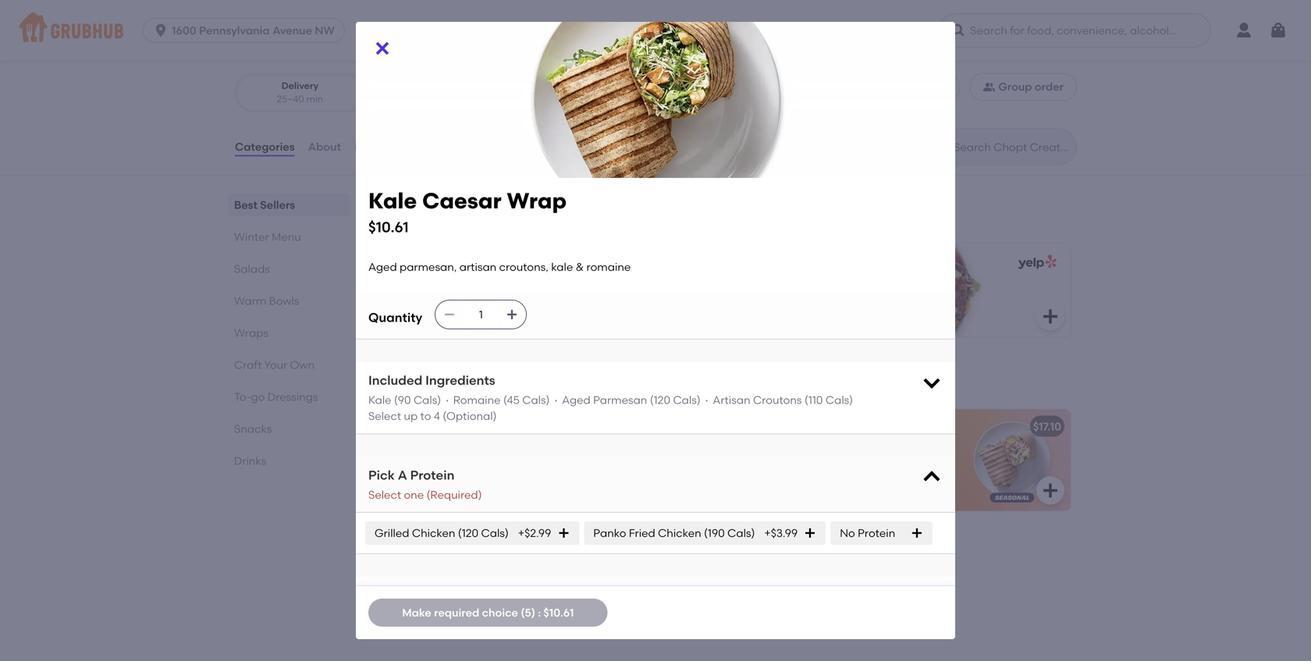 Task type: vqa. For each thing, say whether or not it's contained in the screenshot.
Clackamas Link
no



Task type: locate. For each thing, give the bounding box(es) containing it.
0 vertical spatial aged
[[369, 260, 397, 274]]

beans, for the spicy jalapeño goddess wrap image
[[775, 458, 811, 471]]

2 cabbage from the left
[[743, 505, 792, 519]]

1 horizontal spatial +
[[708, 535, 715, 548]]

1 vertical spatial caesar
[[422, 286, 461, 299]]

scallions, up +$3.99
[[777, 490, 825, 503]]

parmesan
[[593, 394, 648, 407]]

kale inside the kale caesar wrap $10.61
[[369, 188, 417, 214]]

2 spicy from the left
[[813, 458, 841, 471]]

select down (90
[[369, 410, 401, 423]]

$16.27
[[677, 535, 708, 548]]

2 chicken, from the left
[[806, 442, 849, 455]]

radish,
[[531, 442, 567, 455], [881, 442, 916, 455]]

spicy jalapeño goddess salad
[[394, 420, 561, 433]]

1 vertical spatial wrap
[[464, 286, 494, 299]]

0 horizontal spatial cilantro
[[456, 505, 496, 519]]

kale inside kale caesar wrap $10.61 +
[[396, 286, 420, 299]]

2 horizontal spatial panko
[[743, 442, 776, 455]]

& up +$3.99
[[795, 505, 803, 519]]

0 horizontal spatial vegetables,
[[394, 474, 455, 487]]

(120
[[650, 394, 671, 407], [458, 527, 479, 540]]

aged
[[369, 260, 397, 274], [562, 394, 591, 407]]

select inside included ingredients kale (90 cals) ∙ romaine (45 cals) ∙ aged parmesan (120 cals) ∙ artisan croutons (110 cals) select up to 4 (optional)
[[369, 410, 401, 423]]

blend for the spicy jalapeño goddess wrap image
[[849, 505, 879, 519]]

0 vertical spatial $10.61
[[369, 219, 409, 236]]

1 tortilla from the left
[[533, 474, 568, 487]]

chicken left (190
[[658, 527, 702, 540]]

bowl
[[496, 535, 522, 548]]

order right correct
[[567, 25, 591, 37]]

winter menu up the 4
[[381, 373, 485, 393]]

1 vertical spatial order
[[1035, 80, 1064, 93]]

2 cotija from the left
[[807, 474, 837, 487]]

0 horizontal spatial scallions,
[[427, 490, 475, 503]]

cheese, down goddess
[[490, 474, 531, 487]]

romaine
[[453, 394, 501, 407]]

1 vertical spatial menu
[[440, 373, 485, 393]]

tortilla up "+$2.99"
[[533, 474, 568, 487]]

min down the delivery
[[306, 93, 323, 105]]

svg image inside main navigation navigation
[[1270, 21, 1288, 40]]

2 scallions, from the left
[[777, 490, 825, 503]]

sellers up on
[[421, 194, 475, 214]]

1 fresh from the left
[[502, 442, 528, 455]]

0 horizontal spatial +
[[426, 304, 433, 317]]

chips, for spicy jalapeño goddess salad image
[[394, 490, 425, 503]]

1 horizontal spatial blend
[[849, 505, 879, 519]]

1 horizontal spatial black
[[743, 458, 773, 471]]

caesar down "parmesan,"
[[422, 286, 461, 299]]

1 cotija from the left
[[458, 474, 487, 487]]

min right 10–20
[[460, 93, 477, 105]]

min inside pickup 0.2 mi • 10–20 min
[[460, 93, 477, 105]]

cals) right (110
[[826, 394, 853, 407]]

0 vertical spatial winter
[[234, 230, 269, 244]]

wrap
[[507, 188, 567, 214], [464, 286, 494, 299]]

2 horizontal spatial &
[[795, 505, 803, 519]]

order for correct order
[[567, 25, 591, 37]]

2 blend from the left
[[849, 505, 879, 519]]

1 scallions, from the left
[[427, 490, 475, 503]]

your inside button
[[776, 286, 800, 299]]

1 horizontal spatial order
[[1035, 80, 1064, 93]]

own for craft your own
[[290, 358, 315, 372]]

select down pick
[[369, 488, 401, 502]]

0 horizontal spatial menu
[[272, 230, 301, 244]]

kale left (90
[[369, 394, 392, 407]]

sellers inside best sellers most ordered on grubhub
[[421, 194, 475, 214]]

0 horizontal spatial best
[[234, 198, 258, 212]]

1 vertical spatial kale
[[396, 286, 420, 299]]

cheese, for the spicy jalapeño goddess wrap image
[[840, 474, 881, 487]]

aged left "parmesan"
[[562, 394, 591, 407]]

fried for the spicy jalapeño goddess wrap image
[[779, 442, 803, 455]]

1 vertical spatial select
[[369, 488, 401, 502]]

0 horizontal spatial cheese,
[[490, 474, 531, 487]]

∙ right (45
[[553, 394, 560, 407]]

0 vertical spatial caesar
[[422, 188, 502, 214]]

0 horizontal spatial beans,
[[425, 458, 461, 471]]

0 horizontal spatial order
[[567, 25, 591, 37]]

1 vertical spatial your
[[264, 358, 288, 372]]

1 horizontal spatial pickled
[[843, 458, 882, 471]]

cilantro up no
[[806, 505, 846, 519]]

2 vertical spatial $10.61
[[544, 606, 574, 619]]

& for the spicy jalapeño goddess wrap image
[[795, 505, 803, 519]]

1 horizontal spatial vegetables,
[[743, 474, 805, 487]]

0 vertical spatial protein
[[410, 468, 455, 483]]

spicy down spicy jalapeño goddess salad at the left bottom of the page
[[464, 458, 491, 471]]

your for craft your own
[[264, 358, 288, 372]]

panko for spicy jalapeño goddess salad image
[[394, 442, 426, 455]]

ordered
[[409, 217, 451, 230]]

panko left fried
[[594, 527, 627, 540]]

cilantro for the spicy jalapeño goddess wrap image
[[806, 505, 846, 519]]

tortilla up no protein
[[883, 474, 917, 487]]

vegetables, up one
[[394, 474, 455, 487]]

1 pickled from the left
[[494, 458, 532, 471]]

0 horizontal spatial chips,
[[394, 490, 425, 503]]

1 beans, from the left
[[425, 458, 461, 471]]

make required choice (5) : $10.61
[[402, 606, 574, 619]]

0 horizontal spatial min
[[306, 93, 323, 105]]

∙
[[444, 394, 451, 407], [553, 394, 560, 407], [704, 394, 710, 407]]

1 horizontal spatial wrap
[[507, 188, 567, 214]]

1 vertical spatial own
[[290, 358, 315, 372]]

$17.10
[[1034, 420, 1062, 433]]

a
[[398, 468, 407, 483]]

serrano heatwave bowl image
[[604, 524, 721, 626]]

1 horizontal spatial winter menu
[[381, 373, 485, 393]]

aged down most
[[369, 260, 397, 274]]

beans, down croutons
[[775, 458, 811, 471]]

and up no protein
[[875, 490, 896, 503]]

spicy for spicy jalapeño goddess salad image
[[464, 458, 491, 471]]

2 select from the top
[[369, 488, 401, 502]]

protein inside the pick a protein select one (required)
[[410, 468, 455, 483]]

salad inside button
[[830, 286, 861, 299]]

1 horizontal spatial ∙
[[553, 394, 560, 407]]

caesar inside kale caesar wrap $10.61 +
[[422, 286, 461, 299]]

nw
[[315, 24, 335, 37]]

chips, up +$3.99
[[743, 490, 774, 503]]

0 horizontal spatial protein
[[410, 468, 455, 483]]

0 vertical spatial kale
[[369, 188, 417, 214]]

1 horizontal spatial tortilla
[[883, 474, 917, 487]]

Search Chopt Creative Salad Co. search field
[[953, 140, 1072, 155]]

cabbage down one
[[394, 505, 442, 519]]

2 tortilla from the left
[[883, 474, 917, 487]]

2 caesar from the top
[[422, 286, 461, 299]]

pickled
[[494, 458, 532, 471], [843, 458, 882, 471]]

0 vertical spatial menu
[[272, 230, 301, 244]]

winter menu
[[234, 230, 301, 244], [381, 373, 485, 393]]

& right kale at left top
[[576, 260, 584, 274]]

sellers down the categories button
[[260, 198, 295, 212]]

0 horizontal spatial radish,
[[531, 442, 567, 455]]

and up "+$2.99"
[[525, 490, 546, 503]]

1 horizontal spatial best
[[381, 194, 417, 214]]

chips, down a
[[394, 490, 425, 503]]

0 horizontal spatial (120
[[458, 527, 479, 540]]

2 beans, from the left
[[775, 458, 811, 471]]

black down croutons
[[743, 458, 773, 471]]

craft for craft your own
[[234, 358, 262, 372]]

1 horizontal spatial beans,
[[775, 458, 811, 471]]

scallions, right one
[[427, 490, 475, 503]]

caesar up on
[[422, 188, 502, 214]]

best sellers
[[234, 198, 295, 212]]

2 fried from the left
[[779, 442, 803, 455]]

2 horizontal spatial romaine
[[828, 490, 872, 503]]

1 chicken, from the left
[[456, 442, 500, 455]]

1 horizontal spatial your
[[776, 286, 800, 299]]

$10.61 down "parmesan,"
[[396, 304, 426, 317]]

beans,
[[425, 458, 461, 471], [775, 458, 811, 471]]

Input item quantity number field
[[464, 301, 498, 329]]

& for spicy jalapeño goddess salad image
[[445, 505, 453, 519]]

bowls
[[269, 294, 299, 308]]

svg image
[[153, 23, 169, 38], [951, 23, 967, 38], [882, 81, 894, 93], [444, 309, 456, 321], [921, 372, 943, 394], [921, 466, 943, 488], [1042, 481, 1060, 500]]

pick a protein select one (required)
[[369, 468, 482, 502]]

1 horizontal spatial &
[[576, 260, 584, 274]]

to-
[[234, 390, 251, 404]]

1 radish, from the left
[[531, 442, 567, 455]]

star icon image
[[234, 23, 250, 38]]

own inside button
[[803, 286, 827, 299]]

1 horizontal spatial cheese,
[[840, 474, 881, 487]]

2 horizontal spatial ∙
[[704, 394, 710, 407]]

wrap inside the kale caesar wrap $10.61
[[507, 188, 567, 214]]

vegetables,
[[394, 474, 455, 487], [743, 474, 805, 487]]

spicy for the spicy jalapeño goddess wrap image
[[813, 458, 841, 471]]

quantity
[[369, 310, 423, 325]]

fried down jalapeño
[[429, 442, 453, 455]]

winter
[[234, 230, 269, 244], [381, 373, 436, 393]]

1 min from the left
[[306, 93, 323, 105]]

about
[[308, 140, 341, 153]]

0 horizontal spatial and
[[525, 490, 546, 503]]

romaine up bowl
[[478, 490, 522, 503]]

(363)
[[268, 24, 295, 37]]

0 horizontal spatial winter
[[234, 230, 269, 244]]

fried
[[429, 442, 453, 455], [779, 442, 803, 455]]

and
[[525, 490, 546, 503], [875, 490, 896, 503]]

chips, for the spicy jalapeño goddess wrap image
[[743, 490, 774, 503]]

romaine up no
[[828, 490, 872, 503]]

1 black from the left
[[394, 458, 423, 471]]

2 and from the left
[[875, 490, 896, 503]]

scallions, for the spicy jalapeño goddess wrap image
[[777, 490, 825, 503]]

0 vertical spatial select
[[369, 410, 401, 423]]

0 horizontal spatial ∙
[[444, 394, 451, 407]]

1 blend from the left
[[499, 505, 529, 519]]

0 vertical spatial salad
[[830, 286, 861, 299]]

1 horizontal spatial panko fried chicken, fresh radish, black beans, spicy pickled vegetables, cotija cheese, tortilla chips, scallions, romaine and cabbage & cilantro blend
[[743, 442, 917, 519]]

1 horizontal spatial cilantro
[[806, 505, 846, 519]]

2 chips, from the left
[[743, 490, 774, 503]]

1 horizontal spatial chicken
[[658, 527, 702, 540]]

schedule button
[[869, 73, 961, 101]]

cilantro
[[456, 505, 496, 519], [806, 505, 846, 519]]

0 horizontal spatial romaine
[[478, 490, 522, 503]]

0 horizontal spatial chicken,
[[456, 442, 500, 455]]

0 horizontal spatial panko fried chicken, fresh radish, black beans, spicy pickled vegetables, cotija cheese, tortilla chips, scallions, romaine and cabbage & cilantro blend
[[394, 442, 568, 519]]

1 vertical spatial $10.61
[[396, 304, 426, 317]]

1 cabbage from the left
[[394, 505, 442, 519]]

chicken,
[[456, 442, 500, 455], [806, 442, 849, 455]]

(190
[[704, 527, 725, 540]]

2 vegetables, from the left
[[743, 474, 805, 487]]

blend up "+$2.99"
[[499, 505, 529, 519]]

1 vertical spatial winter menu
[[381, 373, 485, 393]]

pickled up no protein
[[843, 458, 882, 471]]

snacks
[[234, 422, 272, 436]]

0 vertical spatial own
[[803, 286, 827, 299]]

0 horizontal spatial fresh
[[502, 442, 528, 455]]

cheese, up no protein
[[840, 474, 881, 487]]

spicy
[[394, 420, 423, 433]]

delivery 25–40 min
[[277, 80, 323, 105]]

2 min from the left
[[460, 93, 477, 105]]

2 pickled from the left
[[843, 458, 882, 471]]

black for spicy jalapeño goddess salad image
[[394, 458, 423, 471]]

panko fried chicken, fresh radish, black beans, spicy pickled vegetables, cotija cheese, tortilla chips, scallions, romaine and cabbage & cilantro blend down spicy jalapeño goddess salad at the left bottom of the page
[[394, 442, 568, 519]]

spicy
[[464, 458, 491, 471], [813, 458, 841, 471]]

menu up the romaine
[[440, 373, 485, 393]]

cilantro down (required)
[[456, 505, 496, 519]]

best inside best sellers most ordered on grubhub
[[381, 194, 417, 214]]

beans, up (required)
[[425, 458, 461, 471]]

cals) up to at left bottom
[[414, 394, 441, 407]]

1 vegetables, from the left
[[394, 474, 455, 487]]

and for spicy jalapeño goddess salad image
[[525, 490, 546, 503]]

1 horizontal spatial protein
[[858, 527, 896, 540]]

chicken right the grilled
[[412, 527, 455, 540]]

1 fried from the left
[[429, 442, 453, 455]]

protein right no
[[858, 527, 896, 540]]

wrap for kale caesar wrap $10.61
[[507, 188, 567, 214]]

2 vertical spatial kale
[[369, 394, 392, 407]]

1 vertical spatial craft
[[234, 358, 262, 372]]

1 chicken from the left
[[412, 527, 455, 540]]

(120 down (required)
[[458, 527, 479, 540]]

0 vertical spatial (120
[[650, 394, 671, 407]]

protein up one
[[410, 468, 455, 483]]

0 horizontal spatial spicy
[[464, 458, 491, 471]]

caesar inside the kale caesar wrap $10.61
[[422, 188, 502, 214]]

wrap inside kale caesar wrap $10.61 +
[[464, 286, 494, 299]]

scallions,
[[427, 490, 475, 503], [777, 490, 825, 503]]

0 horizontal spatial craft
[[234, 358, 262, 372]]

2 black from the left
[[743, 458, 773, 471]]

1 horizontal spatial aged
[[562, 394, 591, 407]]

2 fresh from the left
[[852, 442, 878, 455]]

cabbage
[[394, 505, 442, 519], [743, 505, 792, 519]]

panko down spicy
[[394, 442, 426, 455]]

1 vertical spatial winter
[[381, 373, 436, 393]]

blend up no protein
[[849, 505, 879, 519]]

menu down best sellers
[[272, 230, 301, 244]]

kale inside included ingredients kale (90 cals) ∙ romaine (45 cals) ∙ aged parmesan (120 cals) ∙ artisan croutons (110 cals) select up to 4 (optional)
[[369, 394, 392, 407]]

(120 right "parmesan"
[[650, 394, 671, 407]]

wrap for kale caesar wrap $10.61 +
[[464, 286, 494, 299]]

fresh for the spicy jalapeño goddess wrap image
[[852, 442, 878, 455]]

cotija
[[458, 474, 487, 487], [807, 474, 837, 487]]

0 vertical spatial +
[[426, 304, 433, 317]]

1 vertical spatial salad
[[530, 420, 561, 433]]

vegetables, for the spicy jalapeño goddess wrap image
[[743, 474, 805, 487]]

blend for spicy jalapeño goddess salad image
[[499, 505, 529, 519]]

warm bowls
[[234, 294, 299, 308]]

1 horizontal spatial (120
[[650, 394, 671, 407]]

spicy jalapeño goddess salad image
[[604, 409, 721, 511]]

1600
[[172, 24, 196, 37]]

1600 pennsylvania avenue nw button
[[143, 18, 351, 43]]

panko fried chicken, fresh radish, black beans, spicy pickled vegetables, cotija cheese, tortilla chips, scallions, romaine and cabbage & cilantro blend up no
[[743, 442, 917, 519]]

$16.27 +
[[677, 535, 715, 548]]

fresh for spicy jalapeño goddess salad image
[[502, 442, 528, 455]]

2 cheese, from the left
[[840, 474, 881, 487]]

1 spicy from the left
[[464, 458, 491, 471]]

wrap up grubhub
[[507, 188, 567, 214]]

best
[[381, 194, 417, 214], [234, 198, 258, 212]]

0.2
[[395, 93, 408, 105]]

0 horizontal spatial chicken
[[412, 527, 455, 540]]

your
[[776, 286, 800, 299], [264, 358, 288, 372]]

wrap up input item quantity number field
[[464, 286, 494, 299]]

∙ left 'artisan'
[[704, 394, 710, 407]]

spicy down (110
[[813, 458, 841, 471]]

chicken, down spicy jalapeño goddess salad at the left bottom of the page
[[456, 442, 500, 455]]

∙ down ingredients
[[444, 394, 451, 407]]

order
[[567, 25, 591, 37], [1035, 80, 1064, 93]]

cabbage up +$3.99
[[743, 505, 792, 519]]

1 caesar from the top
[[422, 188, 502, 214]]

reviews
[[355, 140, 398, 153]]

select
[[369, 410, 401, 423], [369, 488, 401, 502]]

winter menu down best sellers
[[234, 230, 301, 244]]

& down (required)
[[445, 505, 453, 519]]

1 panko fried chicken, fresh radish, black beans, spicy pickled vegetables, cotija cheese, tortilla chips, scallions, romaine and cabbage & cilantro blend from the left
[[394, 442, 568, 519]]

kale for kale caesar wrap $10.61
[[369, 188, 417, 214]]

1 horizontal spatial craft
[[746, 286, 774, 299]]

+$3.99
[[765, 527, 798, 540]]

winter up salads
[[234, 230, 269, 244]]

fried for spicy jalapeño goddess salad image
[[429, 442, 453, 455]]

kale up most
[[369, 188, 417, 214]]

(required)
[[427, 488, 482, 502]]

0 vertical spatial your
[[776, 286, 800, 299]]

1 select from the top
[[369, 410, 401, 423]]

good food
[[331, 25, 379, 37]]

•
[[426, 93, 430, 105]]

0 horizontal spatial blend
[[499, 505, 529, 519]]

$10.61 right :
[[544, 606, 574, 619]]

romaine right kale at left top
[[587, 260, 631, 274]]

best up most
[[381, 194, 417, 214]]

sellers for best sellers most ordered on grubhub
[[421, 194, 475, 214]]

people icon image
[[983, 81, 996, 93]]

artisan
[[713, 394, 751, 407]]

$10.61 left ordered
[[369, 219, 409, 236]]

caesar for kale caesar wrap $10.61
[[422, 188, 502, 214]]

chips,
[[394, 490, 425, 503], [743, 490, 774, 503]]

$10.61 inside kale caesar wrap $10.61 +
[[396, 304, 426, 317]]

0 horizontal spatial winter menu
[[234, 230, 301, 244]]

best down the categories button
[[234, 198, 258, 212]]

pickled down goddess
[[494, 458, 532, 471]]

craft inside button
[[746, 286, 774, 299]]

order right group
[[1035, 80, 1064, 93]]

$10.61 for kale caesar wrap $10.61 +
[[396, 304, 426, 317]]

0 horizontal spatial pickled
[[494, 458, 532, 471]]

option group
[[234, 73, 502, 112]]

2 panko fried chicken, fresh radish, black beans, spicy pickled vegetables, cotija cheese, tortilla chips, scallions, romaine and cabbage & cilantro blend from the left
[[743, 442, 917, 519]]

1 cilantro from the left
[[456, 505, 496, 519]]

+ inside kale caesar wrap $10.61 +
[[426, 304, 433, 317]]

1 horizontal spatial fresh
[[852, 442, 878, 455]]

0 horizontal spatial black
[[394, 458, 423, 471]]

$10.61 inside the kale caesar wrap $10.61
[[369, 219, 409, 236]]

kale up quantity
[[396, 286, 420, 299]]

kale caesar wrap $10.61
[[369, 188, 567, 236]]

1 horizontal spatial cabbage
[[743, 505, 792, 519]]

1 and from the left
[[525, 490, 546, 503]]

go
[[251, 390, 265, 404]]

chicken
[[412, 527, 455, 540], [658, 527, 702, 540]]

salad for spicy jalapeño goddess salad
[[530, 420, 561, 433]]

0 vertical spatial craft
[[746, 286, 774, 299]]

0 horizontal spatial your
[[264, 358, 288, 372]]

black for the spicy jalapeño goddess wrap image
[[743, 458, 773, 471]]

pickled for spicy jalapeño goddess salad image
[[494, 458, 532, 471]]

black up one
[[394, 458, 423, 471]]

winter up (90
[[381, 373, 436, 393]]

own
[[803, 286, 827, 299], [290, 358, 315, 372]]

min
[[306, 93, 323, 105], [460, 93, 477, 105]]

fried down croutons
[[779, 442, 803, 455]]

croutons,
[[499, 260, 549, 274]]

vegetables, up +$3.99
[[743, 474, 805, 487]]

1 horizontal spatial salad
[[830, 286, 861, 299]]

1 horizontal spatial sellers
[[421, 194, 475, 214]]

1 horizontal spatial min
[[460, 93, 477, 105]]

to-go dressings
[[234, 390, 318, 404]]

cals)
[[414, 394, 441, 407], [523, 394, 550, 407], [673, 394, 701, 407], [826, 394, 853, 407], [481, 527, 509, 540], [728, 527, 755, 540]]

best for best sellers most ordered on grubhub
[[381, 194, 417, 214]]

cals) right (190
[[728, 527, 755, 540]]

1 horizontal spatial own
[[803, 286, 827, 299]]

group order
[[999, 80, 1064, 93]]

1 chips, from the left
[[394, 490, 425, 503]]

and for the spicy jalapeño goddess wrap image
[[875, 490, 896, 503]]

2 radish, from the left
[[881, 442, 916, 455]]

1 horizontal spatial radish,
[[881, 442, 916, 455]]

order inside button
[[1035, 80, 1064, 93]]

cotija for spicy jalapeño goddess salad image
[[458, 474, 487, 487]]

heatwave
[[438, 535, 493, 548]]

1 ∙ from the left
[[444, 394, 451, 407]]

0 horizontal spatial tortilla
[[533, 474, 568, 487]]

1 horizontal spatial scallions,
[[777, 490, 825, 503]]

2 cilantro from the left
[[806, 505, 846, 519]]

0 horizontal spatial salad
[[530, 420, 561, 433]]

panko down croutons
[[743, 442, 776, 455]]

svg image
[[1270, 21, 1288, 40], [373, 39, 392, 58], [1042, 307, 1060, 326], [506, 309, 519, 321], [558, 527, 570, 540], [804, 527, 817, 540], [911, 527, 924, 540]]

1 cheese, from the left
[[490, 474, 531, 487]]

sellers
[[421, 194, 475, 214], [260, 198, 295, 212]]

0 horizontal spatial fried
[[429, 442, 453, 455]]

chicken, down (110
[[806, 442, 849, 455]]

cheese,
[[490, 474, 531, 487], [840, 474, 881, 487]]

delivery
[[282, 80, 319, 91]]

0 horizontal spatial own
[[290, 358, 315, 372]]



Task type: describe. For each thing, give the bounding box(es) containing it.
schedule
[[898, 80, 947, 93]]

spicy jalapeño goddess wrap image
[[954, 409, 1071, 511]]

beans, for spicy jalapeño goddess salad image
[[425, 458, 461, 471]]

no protein
[[840, 527, 896, 540]]

(110
[[805, 394, 823, 407]]

about button
[[307, 119, 342, 175]]

salad for craft your own salad
[[830, 286, 861, 299]]

main navigation navigation
[[0, 0, 1312, 61]]

best sellers most ordered on grubhub
[[381, 194, 517, 230]]

(5)
[[521, 606, 536, 619]]

panko fried chicken, fresh radish, black beans, spicy pickled vegetables, cotija cheese, tortilla chips, scallions, romaine and cabbage & cilantro blend for spicy jalapeño goddess salad image
[[394, 442, 568, 519]]

3.8
[[250, 24, 265, 37]]

pickup 0.2 mi • 10–20 min
[[395, 80, 477, 105]]

craft your own salad button
[[734, 244, 1071, 337]]

no
[[840, 527, 856, 540]]

2 chicken from the left
[[658, 527, 702, 540]]

option group containing delivery 25–40 min
[[234, 73, 502, 112]]

correct
[[530, 25, 565, 37]]

svg image inside schedule "button"
[[882, 81, 894, 93]]

make
[[402, 606, 432, 619]]

up
[[404, 410, 418, 423]]

categories button
[[234, 119, 296, 175]]

pickup
[[420, 80, 452, 91]]

cals) left 'artisan'
[[673, 394, 701, 407]]

cilantro for spicy jalapeño goddess salad image
[[456, 505, 496, 519]]

group
[[999, 80, 1033, 93]]

sellers for best sellers
[[260, 198, 295, 212]]

1 horizontal spatial romaine
[[587, 260, 631, 274]]

chicken, for spicy jalapeño goddess salad image
[[456, 442, 500, 455]]

grubhub
[[470, 217, 517, 230]]

correct order
[[530, 25, 591, 37]]

pennsylvania
[[199, 24, 270, 37]]

categories
[[235, 140, 295, 153]]

78
[[392, 24, 404, 37]]

craft your own salad
[[746, 286, 861, 299]]

avenue
[[273, 24, 312, 37]]

25–40
[[277, 93, 304, 105]]

1 vertical spatial protein
[[858, 527, 896, 540]]

order for group order
[[1035, 80, 1064, 93]]

kale for kale caesar wrap $10.61 +
[[396, 286, 420, 299]]

required
[[434, 606, 480, 619]]

vegetables, for spicy jalapeño goddess salad image
[[394, 474, 455, 487]]

cabbage for spicy jalapeño goddess salad image
[[394, 505, 442, 519]]

pick
[[369, 468, 395, 483]]

jalapeño
[[425, 420, 477, 433]]

choice
[[482, 606, 518, 619]]

your for craft your own salad
[[776, 286, 800, 299]]

artisan
[[460, 260, 497, 274]]

scallions, for spicy jalapeño goddess salad image
[[427, 490, 475, 503]]

croutons
[[753, 394, 802, 407]]

radish, for spicy jalapeño goddess salad image
[[531, 442, 567, 455]]

cals) right (45
[[523, 394, 550, 407]]

aged parmesan, artisan croutons, kale & romaine
[[369, 260, 631, 274]]

1 horizontal spatial panko
[[594, 527, 627, 540]]

parmesan,
[[400, 260, 457, 274]]

4
[[434, 410, 440, 423]]

2 ∙ from the left
[[553, 394, 560, 407]]

reviews button
[[354, 119, 399, 175]]

$10.61 for kale caesar wrap $10.61
[[369, 219, 409, 236]]

grilled chicken (120 cals)
[[375, 527, 509, 540]]

:
[[538, 606, 541, 619]]

good
[[331, 25, 356, 37]]

0 horizontal spatial aged
[[369, 260, 397, 274]]

kale
[[551, 260, 573, 274]]

cheese, for spicy jalapeño goddess salad image
[[490, 474, 531, 487]]

92
[[305, 24, 317, 37]]

romaine for the spicy jalapeño goddess wrap image
[[828, 490, 872, 503]]

(90
[[394, 394, 411, 407]]

warm
[[234, 294, 267, 308]]

1600 pennsylvania avenue nw
[[172, 24, 335, 37]]

0 vertical spatial winter menu
[[234, 230, 301, 244]]

yelp image
[[1016, 255, 1057, 270]]

+$2.99
[[518, 527, 551, 540]]

tortilla for the spicy jalapeño goddess wrap image
[[883, 474, 917, 487]]

food
[[359, 25, 379, 37]]

romaine for spicy jalapeño goddess salad image
[[478, 490, 522, 503]]

(120 inside included ingredients kale (90 cals) ∙ romaine (45 cals) ∙ aged parmesan (120 cals) ∙ artisan croutons (110 cals) select up to 4 (optional)
[[650, 394, 671, 407]]

goddess
[[480, 420, 527, 433]]

chicken, for the spicy jalapeño goddess wrap image
[[806, 442, 849, 455]]

wraps
[[234, 326, 269, 340]]

serrano heatwave bowl
[[394, 535, 522, 548]]

included
[[369, 373, 423, 388]]

cals) left "+$2.99"
[[481, 527, 509, 540]]

1 horizontal spatial winter
[[381, 373, 436, 393]]

drinks
[[234, 454, 266, 468]]

serrano
[[394, 535, 436, 548]]

pickled for the spicy jalapeño goddess wrap image
[[843, 458, 882, 471]]

(45
[[503, 394, 520, 407]]

grilled
[[375, 527, 410, 540]]

1 vertical spatial (120
[[458, 527, 479, 540]]

salads
[[234, 262, 270, 276]]

(optional)
[[443, 410, 497, 423]]

panko for the spicy jalapeño goddess wrap image
[[743, 442, 776, 455]]

caesar for kale caesar wrap $10.61 +
[[422, 286, 461, 299]]

kale caesar wrap $10.61 +
[[396, 286, 494, 317]]

panko fried chicken (190 cals)
[[594, 527, 755, 540]]

most
[[381, 217, 407, 230]]

aged inside included ingredients kale (90 cals) ∙ romaine (45 cals) ∙ aged parmesan (120 cals) ∙ artisan croutons (110 cals) select up to 4 (optional)
[[562, 394, 591, 407]]

3 ∙ from the left
[[704, 394, 710, 407]]

craft for craft your own salad
[[746, 286, 774, 299]]

1 vertical spatial +
[[708, 535, 715, 548]]

cabbage for the spicy jalapeño goddess wrap image
[[743, 505, 792, 519]]

included ingredients kale (90 cals) ∙ romaine (45 cals) ∙ aged parmesan (120 cals) ∙ artisan croutons (110 cals) select up to 4 (optional)
[[369, 373, 853, 423]]

radish, for the spicy jalapeño goddess wrap image
[[881, 442, 916, 455]]

select inside the pick a protein select one (required)
[[369, 488, 401, 502]]

mi
[[411, 93, 423, 105]]

panko fried chicken, fresh radish, black beans, spicy pickled vegetables, cotija cheese, tortilla chips, scallions, romaine and cabbage & cilantro blend for the spicy jalapeño goddess wrap image
[[743, 442, 917, 519]]

fried
[[629, 527, 656, 540]]

to
[[420, 410, 431, 423]]

10–20
[[433, 93, 458, 105]]

tortilla for spicy jalapeño goddess salad image
[[533, 474, 568, 487]]

one
[[404, 488, 424, 502]]

own for craft your own salad
[[803, 286, 827, 299]]

on
[[454, 217, 467, 230]]

ingredients
[[426, 373, 495, 388]]

best for best sellers
[[234, 198, 258, 212]]

1 horizontal spatial menu
[[440, 373, 485, 393]]

min inside delivery 25–40 min
[[306, 93, 323, 105]]

cotija for the spicy jalapeño goddess wrap image
[[807, 474, 837, 487]]

svg image inside 1600 pennsylvania avenue nw button
[[153, 23, 169, 38]]



